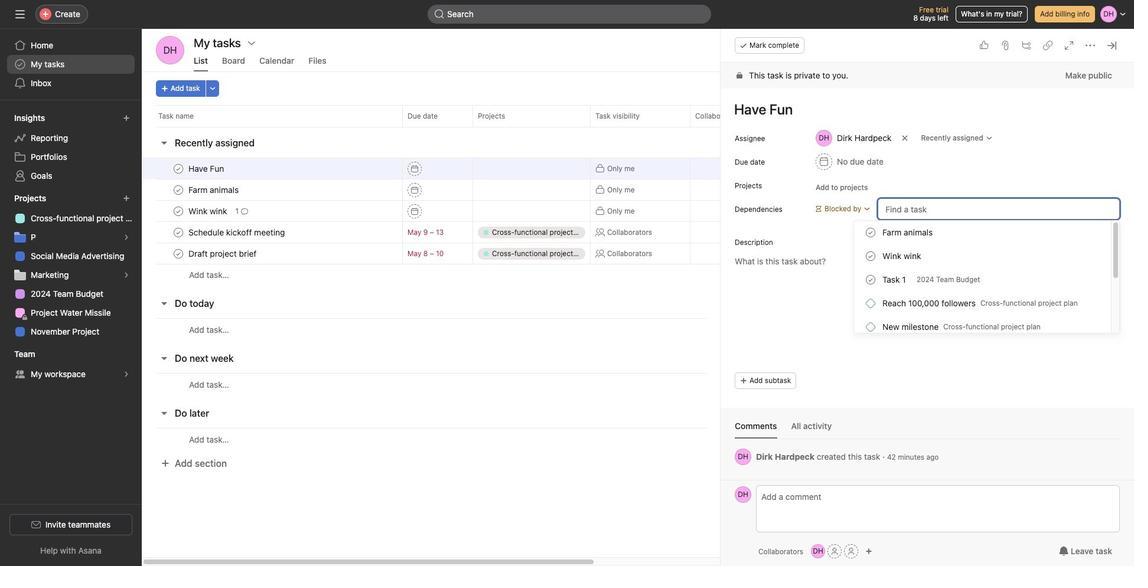 Task type: describe. For each thing, give the bounding box(es) containing it.
mark complete checkbox for draft project brief cell
[[171, 247, 186, 261]]

add or remove collaborators image
[[866, 549, 873, 556]]

copy task link image
[[1044, 41, 1053, 50]]

1 comment image
[[241, 208, 248, 215]]

mark complete image for have fun cell
[[171, 162, 186, 176]]

insights element
[[0, 108, 142, 188]]

0 horizontal spatial dh image
[[163, 36, 177, 64]]

prominent image
[[435, 9, 445, 19]]

mark complete image for mark complete checkbox in draft project brief cell
[[171, 247, 186, 261]]

2 collapse task list for this group image from the top
[[160, 409, 169, 419]]

mark complete image for wink wink cell
[[171, 204, 186, 218]]

1 vertical spatial dh image
[[814, 545, 824, 559]]

add subtask image
[[1023, 41, 1032, 50]]

Task Name text field
[[727, 96, 1121, 123]]

schedule kickoff meeting cell
[[142, 222, 403, 244]]

draft project brief cell
[[142, 243, 403, 265]]

new insights image
[[123, 115, 130, 122]]

mark complete checkbox for 'farm animals' cell at left
[[171, 183, 186, 197]]

1 collapse task list for this group image from the top
[[160, 138, 169, 148]]

task name text field for mark complete option in the schedule kickoff meeting cell
[[186, 227, 289, 239]]

full screen image
[[1065, 41, 1075, 50]]

close details image
[[1108, 41, 1117, 50]]

linked projects for farm animals cell
[[473, 179, 591, 201]]

mark complete checkbox for schedule kickoff meeting cell
[[171, 226, 186, 240]]

farm animals cell
[[142, 179, 403, 201]]

mark complete image for mark complete checkbox in 'farm animals' cell
[[171, 183, 186, 197]]

2 collapse task list for this group image from the top
[[160, 354, 169, 364]]

0 vertical spatial dh image
[[738, 487, 749, 504]]



Task type: locate. For each thing, give the bounding box(es) containing it.
1 mark complete checkbox from the top
[[171, 162, 186, 176]]

3 mark complete checkbox from the top
[[171, 247, 186, 261]]

0 vertical spatial collapse task list for this group image
[[160, 299, 169, 309]]

2 vertical spatial mark complete checkbox
[[171, 247, 186, 261]]

mark complete checkbox inside draft project brief cell
[[171, 247, 186, 261]]

2 task name text field from the top
[[186, 184, 242, 196]]

mark complete checkbox inside schedule kickoff meeting cell
[[171, 226, 186, 240]]

collapse task list for this group image
[[160, 138, 169, 148], [160, 409, 169, 419]]

list box
[[428, 5, 712, 24]]

collapse task list for this group image
[[160, 299, 169, 309], [160, 354, 169, 364]]

header recently assigned tree grid
[[142, 158, 881, 286]]

0 vertical spatial dh image
[[163, 36, 177, 64]]

0 vertical spatial mark complete image
[[171, 183, 186, 197]]

have fun dialog
[[721, 29, 1135, 567]]

1 mark complete image from the top
[[171, 162, 186, 176]]

mark complete image for schedule kickoff meeting cell
[[171, 226, 186, 240]]

0 vertical spatial mark complete checkbox
[[171, 204, 186, 218]]

1 vertical spatial mark complete image
[[171, 204, 186, 218]]

1 vertical spatial mark complete checkbox
[[171, 226, 186, 240]]

mark complete checkbox inside have fun cell
[[171, 162, 186, 176]]

mark complete checkbox for have fun cell
[[171, 162, 186, 176]]

1 vertical spatial mark complete checkbox
[[171, 183, 186, 197]]

mark complete checkbox inside wink wink cell
[[171, 204, 186, 218]]

mark complete checkbox inside 'farm animals' cell
[[171, 183, 186, 197]]

more actions image
[[209, 85, 216, 92]]

mark complete image inside 'farm animals' cell
[[171, 183, 186, 197]]

projects element
[[0, 188, 142, 344]]

show options image
[[247, 38, 256, 48]]

wink wink cell
[[142, 200, 403, 222]]

1 vertical spatial mark complete image
[[171, 247, 186, 261]]

more actions for this task image
[[1087, 41, 1096, 50]]

attachments: add a file to this task, have fun image
[[1001, 41, 1011, 50]]

1 horizontal spatial dh image
[[814, 545, 824, 559]]

1 task name text field from the top
[[186, 163, 228, 175]]

mark complete image inside schedule kickoff meeting cell
[[171, 226, 186, 240]]

2 mark complete image from the top
[[171, 204, 186, 218]]

1 vertical spatial dh image
[[738, 449, 749, 466]]

mark complete image inside have fun cell
[[171, 162, 186, 176]]

mark complete image
[[171, 183, 186, 197], [171, 247, 186, 261]]

teams element
[[0, 344, 142, 387]]

1 collapse task list for this group image from the top
[[160, 299, 169, 309]]

task name text field inside schedule kickoff meeting cell
[[186, 227, 289, 239]]

global element
[[0, 29, 142, 100]]

1 mark complete image from the top
[[171, 183, 186, 197]]

Find a task text field
[[879, 199, 1121, 220]]

0 vertical spatial collapse task list for this group image
[[160, 138, 169, 148]]

tab list
[[735, 420, 1121, 440]]

task name text field for mark complete checkbox inside have fun cell
[[186, 163, 228, 175]]

Mark complete checkbox
[[171, 204, 186, 218], [171, 226, 186, 240]]

tab list inside the have fun 'dialog'
[[735, 420, 1121, 440]]

3 task name text field from the top
[[186, 205, 231, 217]]

Task name text field
[[186, 248, 260, 260]]

2 vertical spatial mark complete image
[[171, 226, 186, 240]]

2 mark complete checkbox from the top
[[171, 183, 186, 197]]

task name text field for mark complete checkbox in 'farm animals' cell
[[186, 184, 242, 196]]

remove assignee image
[[902, 135, 909, 142]]

0 horizontal spatial dh image
[[738, 487, 749, 504]]

3 mark complete image from the top
[[171, 226, 186, 240]]

0 vertical spatial mark complete image
[[171, 162, 186, 176]]

0 likes. click to like this task image
[[980, 41, 990, 50]]

task name text field inside 'farm animals' cell
[[186, 184, 242, 196]]

task name text field inside have fun cell
[[186, 163, 228, 175]]

row
[[142, 105, 881, 127], [156, 127, 867, 128], [142, 158, 881, 180], [142, 179, 881, 201], [142, 200, 881, 222], [142, 222, 881, 244], [142, 243, 881, 265], [142, 264, 881, 286], [142, 319, 881, 341], [142, 374, 881, 396], [142, 429, 881, 451]]

0 vertical spatial mark complete checkbox
[[171, 162, 186, 176]]

dh image
[[163, 36, 177, 64], [738, 449, 749, 466]]

mark complete image inside draft project brief cell
[[171, 247, 186, 261]]

hide sidebar image
[[15, 9, 25, 19]]

1 vertical spatial collapse task list for this group image
[[160, 354, 169, 364]]

dh image
[[738, 487, 749, 504], [814, 545, 824, 559]]

mark complete image
[[171, 162, 186, 176], [171, 204, 186, 218], [171, 226, 186, 240]]

Mark complete checkbox
[[171, 162, 186, 176], [171, 183, 186, 197], [171, 247, 186, 261]]

2 mark complete image from the top
[[171, 247, 186, 261]]

Task name text field
[[186, 163, 228, 175], [186, 184, 242, 196], [186, 205, 231, 217], [186, 227, 289, 239]]

have fun cell
[[142, 158, 403, 180]]

task name text field for mark complete option in the wink wink cell
[[186, 205, 231, 217]]

1 mark complete checkbox from the top
[[171, 204, 186, 218]]

1 horizontal spatial dh image
[[738, 449, 749, 466]]

task name text field inside wink wink cell
[[186, 205, 231, 217]]

1 vertical spatial collapse task list for this group image
[[160, 409, 169, 419]]

main content
[[721, 63, 1135, 481]]

2 mark complete checkbox from the top
[[171, 226, 186, 240]]

linked projects for wink wink cell
[[473, 200, 591, 222]]

4 task name text field from the top
[[186, 227, 289, 239]]

mark complete checkbox for wink wink cell
[[171, 204, 186, 218]]



Task type: vqa. For each thing, say whether or not it's contained in the screenshot.
"add dependencies"
no



